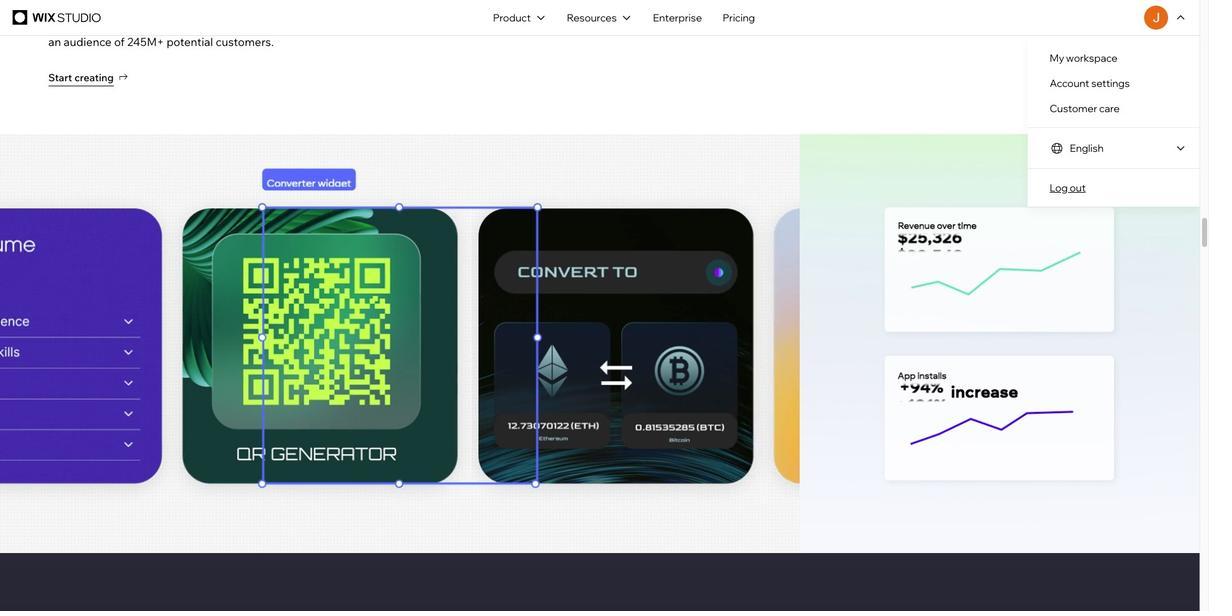 Task type: locate. For each thing, give the bounding box(es) containing it.
customer
[[1050, 102, 1098, 115]]

enterprise link
[[643, 0, 713, 35]]

app
[[261, 17, 281, 31]]

account settings
[[1050, 77, 1130, 89]]

potential
[[167, 35, 213, 49]]

build
[[200, 0, 227, 13]]

1 vertical spatial workspace
[[1067, 52, 1118, 64]]

an
[[48, 35, 61, 49]]

market,
[[284, 17, 323, 31]]

enterprise
[[653, 11, 702, 24]]

the
[[71, 0, 88, 13]]

our
[[241, 17, 258, 31]]

start
[[48, 71, 72, 83]]

resources button
[[557, 0, 643, 35]]

of
[[114, 35, 125, 49]]

log
[[1050, 181, 1068, 194]]

and
[[273, 0, 293, 13]]

0 horizontal spatial workspace
[[128, 0, 185, 13]]

245m+
[[127, 35, 164, 49]]

workspace
[[128, 0, 185, 13], [1067, 52, 1118, 64]]

0 vertical spatial workspace
[[128, 0, 185, 13]]

blocks
[[91, 0, 126, 13]]

them
[[195, 17, 222, 31]]

monetize
[[144, 17, 192, 31]]

1 horizontal spatial workspace
[[1067, 52, 1118, 64]]

workspace inside use the blocks workspace to build widgets and interactive components. and monetize them on our app market, with an audience of 245m+ potential customers.
[[128, 0, 185, 13]]

customer care link
[[1050, 102, 1120, 115]]

workspace up account settings "link"
[[1067, 52, 1118, 64]]

pricing
[[723, 11, 755, 24]]

my workspace
[[1050, 52, 1118, 64]]

workspace up the "monetize"
[[128, 0, 185, 13]]



Task type: describe. For each thing, give the bounding box(es) containing it.
my
[[1050, 52, 1065, 64]]

creating
[[74, 71, 114, 83]]

customer care
[[1050, 102, 1120, 115]]

english button
[[1050, 140, 1188, 156]]

log out link
[[1050, 181, 1086, 194]]

account settings link
[[1050, 77, 1130, 89]]

account
[[1050, 77, 1090, 89]]

interactive
[[296, 0, 351, 13]]

log out
[[1050, 181, 1086, 194]]

to
[[187, 0, 198, 13]]

customers.
[[216, 35, 274, 49]]

wix logo, homepage image
[[13, 10, 104, 25]]

out
[[1070, 181, 1086, 194]]

on
[[225, 17, 238, 31]]

product button
[[483, 0, 557, 35]]

profile image image
[[1145, 6, 1169, 30]]

use
[[48, 0, 69, 13]]

with
[[326, 17, 348, 31]]

use the blocks workspace to build widgets and interactive components. and monetize them on our app market, with an audience of 245m+ potential customers.
[[48, 0, 351, 49]]

care
[[1100, 102, 1120, 115]]

start creating
[[48, 71, 114, 83]]

a video showcasing various widgets built on wix blocks alongside the revenue they've generated over time and the number of app installs. element
[[0, 134, 1200, 553]]

my workspace link
[[1050, 52, 1118, 64]]

start creating link
[[48, 67, 128, 87]]

pricing link
[[713, 0, 766, 35]]

components.
[[48, 17, 117, 31]]

and
[[120, 17, 141, 31]]

audience
[[64, 35, 112, 49]]

widgets
[[229, 0, 271, 13]]

english
[[1070, 142, 1104, 154]]

product
[[493, 11, 531, 24]]

resources
[[567, 11, 617, 24]]

settings
[[1092, 77, 1130, 89]]



Task type: vqa. For each thing, say whether or not it's contained in the screenshot.
Use the Blocks workspace to build widgets and interactive components. And monetize them on our app market, with an audience of 245M+ potential customers.
yes



